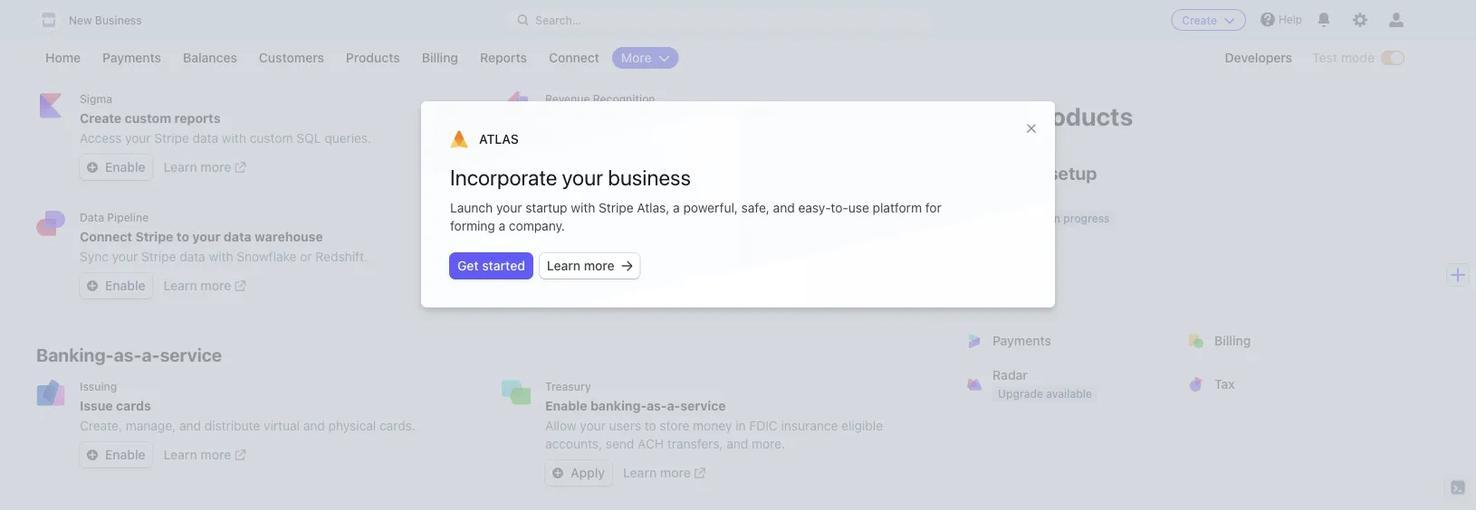 Task type: vqa. For each thing, say whether or not it's contained in the screenshot.
bottommost "Last"
no



Task type: describe. For each thing, give the bounding box(es) containing it.
manage,
[[126, 419, 176, 434]]

0 vertical spatial accounting
[[609, 111, 679, 126]]

more.
[[752, 437, 785, 452]]

banking-
[[590, 399, 647, 414]]

products link
[[337, 47, 409, 69]]

1 vertical spatial data
[[224, 230, 252, 245]]

create inside sigma create custom reports access your stripe data with custom sql queries.
[[80, 111, 122, 126]]

users
[[609, 419, 641, 434]]

incorporate
[[450, 165, 557, 190]]

2 enable link from the top
[[80, 274, 153, 299]]

get started
[[457, 259, 525, 274]]

1 vertical spatial billing
[[1215, 334, 1251, 349]]

revenue for revenue recognition automate accounting simplify accrual accounting with automated reporting.
[[545, 92, 590, 105]]

pipeline
[[107, 211, 149, 224]]

in progress
[[1051, 212, 1110, 225]]

simplify
[[545, 131, 592, 146]]

fdic
[[749, 419, 778, 434]]

continue
[[967, 162, 1045, 183]]

enable for create, manage, and distribute virtual and physical cards.
[[105, 448, 145, 463]]

automate
[[545, 111, 606, 126]]

available
[[1046, 388, 1092, 401]]

data
[[80, 211, 104, 224]]

atlas for atlas
[[479, 132, 519, 147]]

learn more link down "start"
[[540, 254, 640, 279]]

svg image for access your stripe data with custom sql queries.
[[87, 162, 98, 173]]

continue setup
[[967, 162, 1097, 183]]

connect inside data pipeline connect stripe to your data warehouse sync your stripe data with snowflake or redshift.
[[80, 230, 132, 245]]

more for paperwork
[[660, 279, 691, 293]]

your down 'simplify'
[[562, 165, 603, 190]]

atlas,
[[637, 201, 670, 216]]

get
[[457, 259, 479, 274]]

stripe inside sigma create custom reports access your stripe data with custom sql queries.
[[154, 131, 189, 146]]

incorporate your business
[[450, 165, 691, 190]]

enable inside button
[[571, 160, 611, 175]]

more for store
[[660, 466, 691, 481]]

easy-
[[798, 201, 831, 216]]

send
[[606, 437, 634, 452]]

your
[[967, 101, 1021, 131]]

1 horizontal spatial custom
[[250, 131, 293, 146]]

accrual
[[595, 131, 638, 146]]

or inside data pipeline connect stripe to your data warehouse sync your stripe data with snowflake or redshift.
[[300, 250, 312, 264]]

get started button
[[450, 254, 532, 279]]

launch your startup with stripe atlas, a powerful, safe, and easy-to-use platform for forming a company.
[[450, 201, 942, 234]]

more button
[[612, 47, 679, 69]]

paperwork
[[755, 250, 817, 264]]

upgrade
[[998, 388, 1043, 401]]

sql
[[296, 131, 321, 146]]

safe,
[[741, 201, 770, 216]]

a right "start"
[[580, 230, 587, 245]]

treasury
[[545, 380, 591, 393]]

and down business
[[113, 56, 145, 77]]

learn for paperwork
[[623, 279, 657, 293]]

enable inside treasury enable banking-as-a-service allow your users to store money in fdic insurance eligible accounts, send ach transfers, and more.
[[545, 399, 587, 414]]

0 vertical spatial a-
[[142, 344, 160, 365]]

your products
[[967, 101, 1133, 131]]

1 vertical spatial accounting
[[641, 131, 706, 146]]

recognition
[[593, 92, 655, 105]]

or inside atlas start a company form a us-based company without paperwork or legal fees.
[[821, 250, 833, 264]]

startup
[[526, 201, 567, 216]]

1 horizontal spatial company
[[651, 250, 705, 264]]

learn more link for cards.
[[164, 447, 246, 465]]

with inside sigma create custom reports access your stripe data with custom sql queries.
[[222, 131, 246, 146]]

your inside sigma create custom reports access your stripe data with custom sql queries.
[[125, 131, 151, 146]]

and right virtual
[[303, 419, 325, 434]]

reports
[[480, 50, 527, 65]]

new business
[[69, 14, 142, 27]]

automation
[[217, 56, 314, 77]]

banking-
[[36, 344, 114, 365]]

balances link
[[174, 47, 246, 69]]

learn more for store
[[623, 466, 691, 481]]

learn more link up atlas,
[[629, 158, 711, 177]]

radar upgrade available
[[993, 368, 1092, 401]]

learn for stripe
[[164, 279, 197, 293]]

learn down "start"
[[547, 259, 581, 274]]

svg image for sync your stripe data with snowflake or redshift.
[[87, 281, 98, 292]]

banking-as-a-service
[[36, 344, 222, 365]]

automated
[[738, 131, 801, 146]]

connect inside "connect" link
[[549, 50, 599, 65]]

cards.
[[379, 419, 416, 434]]

data pipeline connect stripe to your data warehouse sync your stripe data with snowflake or redshift.
[[80, 211, 368, 264]]

physical
[[328, 419, 376, 434]]

new business button
[[36, 7, 160, 33]]

2 vertical spatial data
[[180, 250, 205, 264]]

svg image for form a us-based company without paperwork or legal fees.
[[552, 281, 563, 292]]

in
[[1051, 212, 1061, 225]]

your left warehouse
[[192, 230, 220, 245]]

svg image right us-
[[622, 261, 633, 272]]

business
[[95, 14, 142, 27]]

form
[[545, 250, 575, 264]]

access
[[80, 131, 122, 146]]

search…
[[536, 14, 581, 26]]

test
[[1312, 50, 1338, 65]]

based
[[612, 250, 648, 264]]

and right manage,
[[179, 419, 201, 434]]

products
[[346, 50, 400, 65]]

new
[[69, 14, 92, 27]]

enabled
[[967, 285, 1036, 307]]

home
[[45, 50, 81, 65]]

learn more link for paperwork
[[623, 277, 705, 295]]

0 horizontal spatial as-
[[114, 344, 142, 365]]

apply link for allow
[[545, 461, 612, 486]]

revenue recognition automate accounting simplify accrual accounting with automated reporting.
[[545, 92, 861, 146]]

apply for allow
[[571, 466, 605, 481]]

learn down accrual
[[629, 160, 663, 175]]

a right atlas,
[[673, 201, 680, 216]]

a left us-
[[579, 250, 586, 264]]

tax link
[[1178, 363, 1404, 407]]

revenue for revenue and finance automation
[[36, 56, 109, 77]]

accounts,
[[545, 437, 602, 452]]

snowflake
[[237, 250, 297, 264]]

more right form
[[584, 259, 615, 274]]

forming
[[450, 219, 495, 234]]

without
[[708, 250, 752, 264]]

developers link
[[1216, 47, 1302, 69]]

enable link for as-
[[80, 443, 153, 468]]

money
[[693, 419, 732, 434]]

svg image for create, manage, and distribute virtual and physical cards.
[[87, 450, 98, 461]]

your inside treasury enable banking-as-a-service allow your users to store money in fdic insurance eligible accounts, send ach transfers, and more.
[[580, 419, 606, 434]]

0 vertical spatial company
[[590, 230, 648, 245]]

identity
[[993, 211, 1038, 226]]

fees.
[[867, 250, 896, 264]]

setup
[[1049, 162, 1097, 183]]



Task type: locate. For each thing, give the bounding box(es) containing it.
0 vertical spatial svg image
[[87, 162, 98, 173]]

test mode
[[1312, 50, 1375, 65]]

2 apply from the top
[[571, 466, 605, 481]]

sigma
[[80, 92, 112, 105]]

started
[[482, 259, 525, 274]]

atlas up "start"
[[545, 211, 572, 224]]

create
[[1182, 14, 1217, 26], [80, 111, 122, 126]]

create up access
[[80, 111, 122, 126]]

store
[[660, 419, 690, 434]]

learn more down data pipeline connect stripe to your data warehouse sync your stripe data with snowflake or redshift.
[[164, 279, 231, 293]]

learn more link down reports
[[164, 158, 246, 177]]

with inside launch your startup with stripe atlas, a powerful, safe, and easy-to-use platform for forming a company.
[[571, 201, 595, 216]]

learn more link down data pipeline connect stripe to your data warehouse sync your stripe data with snowflake or redshift.
[[164, 277, 246, 295]]

learn more link down based
[[623, 277, 705, 295]]

learn more for paperwork
[[623, 279, 691, 293]]

learn more down "start"
[[547, 259, 615, 274]]

warehouse
[[255, 230, 323, 245]]

sigma create custom reports access your stripe data with custom sql queries.
[[80, 92, 371, 146]]

learn more for stripe
[[164, 279, 231, 293]]

1 vertical spatial a-
[[667, 399, 680, 414]]

stripe inside launch your startup with stripe atlas, a powerful, safe, and easy-to-use platform for forming a company.
[[599, 201, 634, 216]]

with inside revenue recognition automate accounting simplify accrual accounting with automated reporting.
[[710, 131, 734, 146]]

with inside data pipeline connect stripe to your data warehouse sync your stripe data with snowflake or redshift.
[[209, 250, 233, 264]]

eligible
[[842, 419, 883, 434]]

learn more link for store
[[623, 465, 705, 483]]

and
[[113, 56, 145, 77], [773, 201, 795, 216], [179, 419, 201, 434], [303, 419, 325, 434], [727, 437, 748, 452]]

payments link up radar upgrade available
[[956, 320, 1182, 363]]

products
[[1027, 101, 1133, 131]]

allow
[[545, 419, 577, 434]]

tax
[[1215, 377, 1235, 392]]

payments link
[[93, 47, 170, 69], [956, 320, 1182, 363]]

apply link down accounts,
[[545, 461, 612, 486]]

1 vertical spatial company
[[651, 250, 705, 264]]

to inside treasury enable banking-as-a-service allow your users to store money in fdic insurance eligible accounts, send ach transfers, and more.
[[645, 419, 656, 434]]

0 horizontal spatial custom
[[125, 111, 171, 126]]

Search… search field
[[507, 9, 933, 31]]

and right the safe,
[[773, 201, 795, 216]]

learn more link
[[164, 158, 246, 177], [629, 158, 711, 177], [540, 254, 640, 279], [164, 277, 246, 295], [623, 277, 705, 295], [164, 447, 246, 465], [623, 465, 705, 483]]

atlas up the incorporate
[[479, 132, 519, 147]]

1 svg image from the top
[[87, 162, 98, 173]]

custom
[[125, 111, 171, 126], [250, 131, 293, 146]]

0 horizontal spatial service
[[160, 344, 222, 365]]

1 vertical spatial to
[[645, 419, 656, 434]]

with
[[222, 131, 246, 146], [710, 131, 734, 146], [571, 201, 595, 216], [209, 250, 233, 264]]

0 horizontal spatial revenue
[[36, 56, 109, 77]]

with down incorporate your business on the top of the page
[[571, 201, 595, 216]]

more for stripe
[[201, 279, 231, 293]]

accounting down recognition
[[609, 111, 679, 126]]

queries.
[[325, 131, 371, 146]]

enable down access
[[105, 160, 145, 175]]

learn more link down 'ach'
[[623, 465, 705, 483]]

and inside launch your startup with stripe atlas, a powerful, safe, and easy-to-use platform for forming a company.
[[773, 201, 795, 216]]

1 apply link from the top
[[545, 274, 612, 299]]

apply link for us-
[[545, 274, 612, 299]]

service inside treasury enable banking-as-a-service allow your users to store money in fdic insurance eligible accounts, send ach transfers, and more.
[[680, 399, 726, 414]]

svg image down form
[[552, 281, 563, 292]]

a- up cards
[[142, 344, 160, 365]]

apply link
[[545, 274, 612, 299], [545, 461, 612, 486]]

1 vertical spatial enable link
[[80, 274, 153, 299]]

0 horizontal spatial or
[[300, 250, 312, 264]]

sync
[[80, 250, 109, 264]]

a-
[[142, 344, 160, 365], [667, 399, 680, 414]]

0 horizontal spatial payments link
[[93, 47, 170, 69]]

learn more down 'ach'
[[623, 466, 691, 481]]

1 horizontal spatial atlas
[[545, 211, 572, 224]]

billing up tax
[[1215, 334, 1251, 349]]

enable for access your stripe data with custom sql queries.
[[105, 160, 145, 175]]

and down in
[[727, 437, 748, 452]]

create up the developers link
[[1182, 14, 1217, 26]]

1 vertical spatial create
[[80, 111, 122, 126]]

custom left reports
[[125, 111, 171, 126]]

0 vertical spatial atlas
[[479, 132, 519, 147]]

1 or from the left
[[300, 250, 312, 264]]

learn more link for stripe
[[164, 277, 246, 295]]

svg image for allow your users to store money in fdic insurance eligible accounts, send ach transfers, and more.
[[552, 468, 563, 479]]

with left the snowflake
[[209, 250, 233, 264]]

start
[[545, 230, 577, 245]]

0 vertical spatial custom
[[125, 111, 171, 126]]

0 horizontal spatial connect
[[80, 230, 132, 245]]

1 horizontal spatial to
[[645, 419, 656, 434]]

0 vertical spatial billing
[[422, 50, 458, 65]]

2 apply link from the top
[[545, 461, 612, 486]]

reporting.
[[804, 131, 861, 146]]

0 vertical spatial payments link
[[93, 47, 170, 69]]

apply down accounts,
[[571, 466, 605, 481]]

revenue up sigma
[[36, 56, 109, 77]]

more down data pipeline connect stripe to your data warehouse sync your stripe data with snowflake or redshift.
[[201, 279, 231, 293]]

1 horizontal spatial billing
[[1215, 334, 1251, 349]]

data down reports
[[193, 131, 218, 146]]

billing left reports
[[422, 50, 458, 65]]

payments up radar
[[993, 334, 1052, 349]]

enable
[[105, 160, 145, 175], [571, 160, 611, 175], [105, 279, 145, 293], [545, 399, 587, 414], [105, 448, 145, 463]]

balances
[[183, 50, 237, 65]]

apply link down form
[[545, 274, 612, 299]]

accounting up business
[[641, 131, 706, 146]]

custom left sql
[[250, 131, 293, 146]]

or left legal
[[821, 250, 833, 264]]

0 vertical spatial revenue
[[36, 56, 109, 77]]

more down distribute
[[201, 448, 231, 463]]

transfers,
[[667, 437, 723, 452]]

more for sql
[[201, 160, 231, 175]]

more
[[201, 160, 231, 175], [666, 160, 697, 175], [584, 259, 615, 274], [201, 279, 231, 293], [660, 279, 691, 293], [201, 448, 231, 463], [660, 466, 691, 481]]

insurance
[[781, 419, 838, 434]]

ach
[[638, 437, 664, 452]]

learn down reports
[[164, 160, 197, 175]]

enable down treasury
[[545, 399, 587, 414]]

finance
[[149, 56, 213, 77]]

your right access
[[125, 131, 151, 146]]

atlas for atlas start a company form a us-based company without paperwork or legal fees.
[[545, 211, 572, 224]]

0 vertical spatial to
[[176, 230, 189, 245]]

0 vertical spatial apply
[[571, 279, 605, 293]]

learn down based
[[623, 279, 657, 293]]

enable link down sync
[[80, 274, 153, 299]]

1 horizontal spatial billing link
[[1178, 320, 1404, 363]]

enable link down access
[[80, 155, 153, 180]]

or down warehouse
[[300, 250, 312, 264]]

0 horizontal spatial payments
[[102, 50, 161, 65]]

svg image
[[622, 261, 633, 272], [552, 281, 563, 292], [87, 450, 98, 461], [552, 468, 563, 479]]

0 vertical spatial connect
[[549, 50, 599, 65]]

0 horizontal spatial to
[[176, 230, 189, 245]]

1 vertical spatial custom
[[250, 131, 293, 146]]

create button
[[1171, 9, 1246, 31]]

1 vertical spatial revenue
[[545, 92, 590, 105]]

your inside launch your startup with stripe atlas, a powerful, safe, and easy-to-use platform for forming a company.
[[496, 201, 522, 216]]

atlas start a company form a us-based company without paperwork or legal fees.
[[545, 211, 896, 264]]

service up money
[[680, 399, 726, 414]]

as- up 'store'
[[647, 399, 667, 414]]

your right sync
[[112, 250, 138, 264]]

a right forming
[[499, 219, 506, 234]]

create inside button
[[1182, 14, 1217, 26]]

enable link for and
[[80, 155, 153, 180]]

1 vertical spatial apply
[[571, 466, 605, 481]]

a- inside treasury enable banking-as-a-service allow your users to store money in fdic insurance eligible accounts, send ach transfers, and more.
[[667, 399, 680, 414]]

learn for cards.
[[164, 448, 197, 463]]

1 vertical spatial payments link
[[956, 320, 1182, 363]]

as- inside treasury enable banking-as-a-service allow your users to store money in fdic insurance eligible accounts, send ach transfers, and more.
[[647, 399, 667, 414]]

data left the snowflake
[[180, 250, 205, 264]]

0 vertical spatial payments
[[102, 50, 161, 65]]

customers link
[[250, 47, 333, 69]]

more up atlas,
[[666, 160, 697, 175]]

connect up sync
[[80, 230, 132, 245]]

svg image down create, in the left of the page
[[87, 450, 98, 461]]

data
[[193, 131, 218, 146], [224, 230, 252, 245], [180, 250, 205, 264]]

to-
[[831, 201, 848, 216]]

0 vertical spatial enable link
[[80, 155, 153, 180]]

0 vertical spatial service
[[160, 344, 222, 365]]

more for cards.
[[201, 448, 231, 463]]

1 vertical spatial as-
[[647, 399, 667, 414]]

issuing issue cards create, manage, and distribute virtual and physical cards.
[[80, 380, 416, 434]]

payments link down business
[[93, 47, 170, 69]]

enable for sync your stripe data with snowflake or redshift.
[[105, 279, 145, 293]]

0 horizontal spatial billing link
[[413, 47, 467, 69]]

apply down us-
[[571, 279, 605, 293]]

in
[[736, 419, 746, 434]]

home link
[[36, 47, 90, 69]]

reports link
[[471, 47, 536, 69]]

your down the incorporate
[[496, 201, 522, 216]]

service up issuing issue cards create, manage, and distribute virtual and physical cards.
[[160, 344, 222, 365]]

learn more down reports
[[164, 160, 231, 175]]

your up accounts,
[[580, 419, 606, 434]]

payments down business
[[102, 50, 161, 65]]

billing link left reports link
[[413, 47, 467, 69]]

issuing
[[80, 380, 117, 393]]

to inside data pipeline connect stripe to your data warehouse sync your stripe data with snowflake or redshift.
[[176, 230, 189, 245]]

launch
[[450, 201, 493, 216]]

2 svg image from the top
[[87, 281, 98, 292]]

stripe
[[154, 131, 189, 146], [599, 201, 634, 216], [135, 230, 173, 245], [141, 250, 176, 264]]

learn more for sql
[[164, 160, 231, 175]]

learn down 'ach'
[[623, 466, 657, 481]]

learn more down distribute
[[164, 448, 231, 463]]

svg image down access
[[87, 162, 98, 173]]

1 vertical spatial svg image
[[87, 281, 98, 292]]

progress
[[1064, 212, 1110, 225]]

treasury enable banking-as-a-service allow your users to store money in fdic insurance eligible accounts, send ach transfers, and more.
[[545, 380, 883, 452]]

create,
[[80, 419, 122, 434]]

2 vertical spatial enable link
[[80, 443, 153, 468]]

1 enable link from the top
[[80, 155, 153, 180]]

or
[[300, 250, 312, 264], [821, 250, 833, 264]]

connect down search…
[[549, 50, 599, 65]]

billing link
[[413, 47, 467, 69], [1178, 320, 1404, 363]]

1 horizontal spatial a-
[[667, 399, 680, 414]]

billing
[[422, 50, 458, 65], [1215, 334, 1251, 349]]

0 vertical spatial billing link
[[413, 47, 467, 69]]

1 horizontal spatial payments
[[993, 334, 1052, 349]]

reports
[[174, 111, 221, 126]]

company.
[[509, 219, 565, 234]]

1 horizontal spatial revenue
[[545, 92, 590, 105]]

1 vertical spatial service
[[680, 399, 726, 414]]

learn more link down distribute
[[164, 447, 246, 465]]

as- up issuing
[[114, 344, 142, 365]]

revenue inside revenue recognition automate accounting simplify accrual accounting with automated reporting.
[[545, 92, 590, 105]]

0 vertical spatial as-
[[114, 344, 142, 365]]

1 vertical spatial billing link
[[1178, 320, 1404, 363]]

1 vertical spatial apply link
[[545, 461, 612, 486]]

enable down 'simplify'
[[571, 160, 611, 175]]

learn for store
[[623, 466, 657, 481]]

1 apply from the top
[[571, 279, 605, 293]]

1 vertical spatial connect
[[80, 230, 132, 245]]

learn more for cards.
[[164, 448, 231, 463]]

0 horizontal spatial billing
[[422, 50, 458, 65]]

platform
[[873, 201, 922, 216]]

enable link down create, in the left of the page
[[80, 443, 153, 468]]

virtual
[[264, 419, 300, 434]]

mode
[[1341, 50, 1375, 65]]

0 horizontal spatial create
[[80, 111, 122, 126]]

1 vertical spatial payments
[[993, 334, 1052, 349]]

0 horizontal spatial atlas
[[479, 132, 519, 147]]

apply for us-
[[571, 279, 605, 293]]

1 horizontal spatial or
[[821, 250, 833, 264]]

issue
[[80, 399, 113, 414]]

connect
[[549, 50, 599, 65], [80, 230, 132, 245]]

with left sql
[[222, 131, 246, 146]]

svg image down accounts,
[[552, 468, 563, 479]]

learn down data pipeline connect stripe to your data warehouse sync your stripe data with snowflake or redshift.
[[164, 279, 197, 293]]

with left automated
[[710, 131, 734, 146]]

1 horizontal spatial create
[[1182, 14, 1217, 26]]

1 horizontal spatial payments link
[[956, 320, 1182, 363]]

0 vertical spatial create
[[1182, 14, 1217, 26]]

learn more up atlas,
[[629, 160, 697, 175]]

customers
[[259, 50, 324, 65]]

0 horizontal spatial a-
[[142, 344, 160, 365]]

0 horizontal spatial company
[[590, 230, 648, 245]]

for
[[925, 201, 942, 216]]

learn down manage,
[[164, 448, 197, 463]]

cards
[[116, 399, 151, 414]]

us-
[[589, 250, 612, 264]]

svg image down sync
[[87, 281, 98, 292]]

atlas inside atlas start a company form a us-based company without paperwork or legal fees.
[[545, 211, 572, 224]]

3 enable link from the top
[[80, 443, 153, 468]]

business
[[608, 165, 691, 190]]

2 or from the left
[[821, 250, 833, 264]]

enable link
[[80, 155, 153, 180], [80, 274, 153, 299], [80, 443, 153, 468]]

more down the transfers,
[[660, 466, 691, 481]]

learn more down based
[[623, 279, 691, 293]]

1 horizontal spatial service
[[680, 399, 726, 414]]

1 horizontal spatial as-
[[647, 399, 667, 414]]

legal
[[836, 250, 864, 264]]

svg image
[[87, 162, 98, 173], [87, 281, 98, 292]]

1 horizontal spatial connect
[[549, 50, 599, 65]]

more down atlas start a company form a us-based company without paperwork or legal fees.
[[660, 279, 691, 293]]

learn more link for sql
[[164, 158, 246, 177]]

more
[[621, 50, 652, 65]]

company up based
[[590, 230, 648, 245]]

powerful,
[[683, 201, 738, 216]]

connect link
[[540, 47, 608, 69]]

enable down sync
[[105, 279, 145, 293]]

redshift.
[[316, 250, 368, 264]]

0 vertical spatial data
[[193, 131, 218, 146]]

billing link up tax
[[1178, 320, 1404, 363]]

a- up 'store'
[[667, 399, 680, 414]]

learn for sql
[[164, 160, 197, 175]]

and inside treasury enable banking-as-a-service allow your users to store money in fdic insurance eligible accounts, send ach transfers, and more.
[[727, 437, 748, 452]]

learn more
[[164, 160, 231, 175], [629, 160, 697, 175], [547, 259, 615, 274], [164, 279, 231, 293], [623, 279, 691, 293], [164, 448, 231, 463], [623, 466, 691, 481]]

data up the snowflake
[[224, 230, 252, 245]]

0 vertical spatial apply link
[[545, 274, 612, 299]]

data inside sigma create custom reports access your stripe data with custom sql queries.
[[193, 131, 218, 146]]

company down launch your startup with stripe atlas, a powerful, safe, and easy-to-use platform for forming a company.
[[651, 250, 705, 264]]

enable down create, in the left of the page
[[105, 448, 145, 463]]

revenue up automate
[[545, 92, 590, 105]]

more down sigma create custom reports access your stripe data with custom sql queries.
[[201, 160, 231, 175]]

payments
[[102, 50, 161, 65], [993, 334, 1052, 349]]

1 vertical spatial atlas
[[545, 211, 572, 224]]



